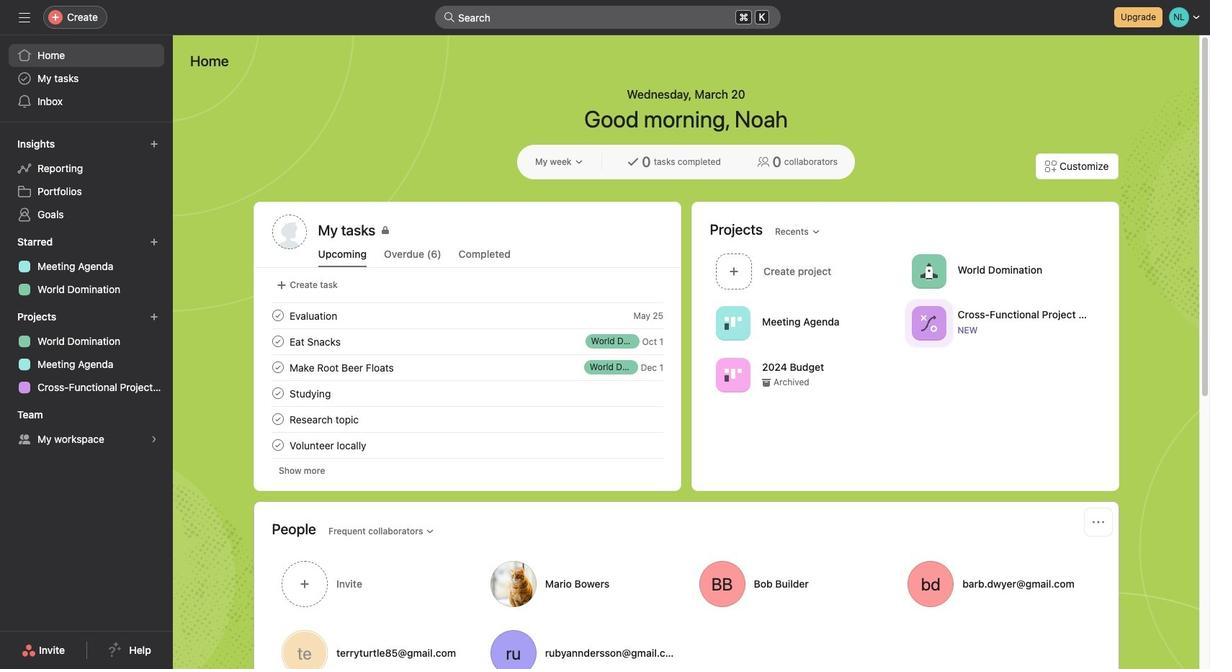 Task type: vqa. For each thing, say whether or not it's contained in the screenshot.
first Mark complete icon from the bottom of the page
yes



Task type: locate. For each thing, give the bounding box(es) containing it.
prominent image
[[444, 12, 456, 23]]

1 vertical spatial mark complete checkbox
[[269, 385, 286, 402]]

2 list item from the top
[[255, 329, 681, 355]]

0 vertical spatial mark complete checkbox
[[269, 307, 286, 324]]

Mark complete checkbox
[[269, 307, 286, 324], [269, 333, 286, 350], [269, 437, 286, 454]]

3 mark complete image from the top
[[269, 359, 286, 376]]

new project or portfolio image
[[150, 313, 159, 321]]

mark complete image
[[269, 307, 286, 324], [269, 333, 286, 350], [269, 359, 286, 376], [269, 385, 286, 402], [269, 437, 286, 454]]

3 list item from the top
[[255, 355, 681, 381]]

2 mark complete image from the top
[[269, 333, 286, 350]]

None field
[[435, 6, 781, 29]]

rocket image
[[920, 263, 938, 280]]

0 vertical spatial board image
[[725, 315, 742, 332]]

1 vertical spatial board image
[[725, 367, 742, 384]]

2 vertical spatial mark complete checkbox
[[269, 411, 286, 428]]

list item
[[255, 303, 681, 329], [255, 329, 681, 355], [255, 355, 681, 381], [255, 381, 681, 407], [255, 432, 681, 458]]

4 mark complete image from the top
[[269, 385, 286, 402]]

5 list item from the top
[[255, 432, 681, 458]]

mark complete image for 1st mark complete option from the bottom of the page
[[269, 437, 286, 454]]

0 vertical spatial mark complete checkbox
[[269, 359, 286, 376]]

2 mark complete checkbox from the top
[[269, 333, 286, 350]]

1 mark complete image from the top
[[269, 307, 286, 324]]

board image
[[725, 315, 742, 332], [725, 367, 742, 384]]

starred element
[[0, 229, 173, 304]]

5 mark complete image from the top
[[269, 437, 286, 454]]

projects element
[[0, 304, 173, 402]]

1 mark complete checkbox from the top
[[269, 307, 286, 324]]

2 vertical spatial mark complete checkbox
[[269, 437, 286, 454]]

mark complete image for first mark complete checkbox
[[269, 359, 286, 376]]

2 mark complete checkbox from the top
[[269, 385, 286, 402]]

Mark complete checkbox
[[269, 359, 286, 376], [269, 385, 286, 402], [269, 411, 286, 428]]

1 vertical spatial mark complete checkbox
[[269, 333, 286, 350]]



Task type: describe. For each thing, give the bounding box(es) containing it.
3 mark complete checkbox from the top
[[269, 411, 286, 428]]

mark complete image for second mark complete checkbox from the bottom of the page
[[269, 385, 286, 402]]

teams element
[[0, 402, 173, 454]]

Search tasks, projects, and more text field
[[435, 6, 781, 29]]

new insights image
[[150, 140, 159, 148]]

insights element
[[0, 131, 173, 229]]

1 list item from the top
[[255, 303, 681, 329]]

hide sidebar image
[[19, 12, 30, 23]]

mark complete image for second mark complete option from the bottom of the page
[[269, 333, 286, 350]]

mark complete image for first mark complete option from the top of the page
[[269, 307, 286, 324]]

mark complete image
[[269, 411, 286, 428]]

1 board image from the top
[[725, 315, 742, 332]]

1 mark complete checkbox from the top
[[269, 359, 286, 376]]

line_and_symbols image
[[920, 315, 938, 332]]

add profile photo image
[[272, 215, 307, 249]]

3 mark complete checkbox from the top
[[269, 437, 286, 454]]

4 list item from the top
[[255, 381, 681, 407]]

global element
[[0, 35, 173, 122]]

2 board image from the top
[[725, 367, 742, 384]]

add items to starred image
[[150, 238, 159, 246]]

see details, my workspace image
[[150, 435, 159, 444]]



